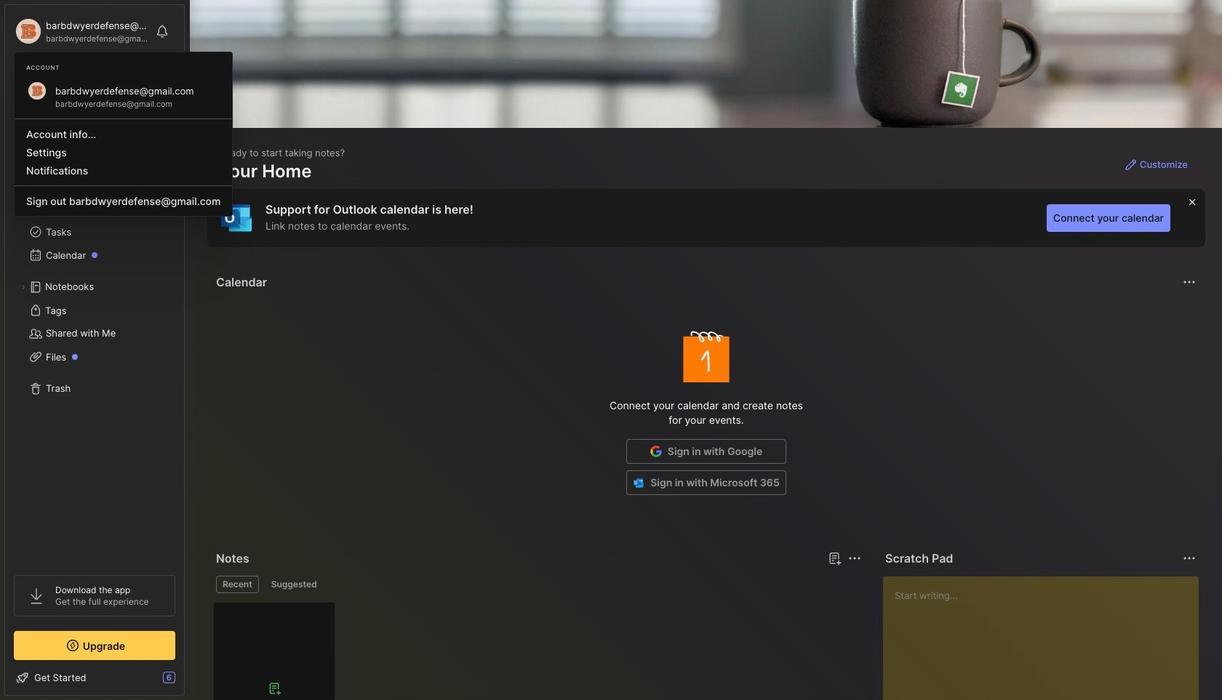 Task type: describe. For each thing, give the bounding box(es) containing it.
1 more actions image from the left
[[847, 550, 864, 568]]

2 more actions image from the left
[[1181, 550, 1199, 568]]

Account field
[[14, 17, 148, 46]]

click to collapse image
[[184, 674, 195, 691]]

none search field inside 'main' element
[[40, 72, 162, 90]]



Task type: vqa. For each thing, say whether or not it's contained in the screenshot.
Click to collapse image
yes



Task type: locate. For each thing, give the bounding box(es) containing it.
1 tab from the left
[[216, 576, 259, 594]]

1 horizontal spatial more actions image
[[1181, 550, 1199, 568]]

0 horizontal spatial tab
[[216, 576, 259, 594]]

More actions field
[[1180, 272, 1200, 293], [845, 549, 865, 569], [1180, 549, 1200, 569]]

more actions image
[[1181, 274, 1199, 291]]

None search field
[[40, 72, 162, 90]]

0 horizontal spatial more actions image
[[847, 550, 864, 568]]

expand notebooks image
[[19, 283, 28, 292]]

main element
[[0, 0, 189, 701]]

1 horizontal spatial tab
[[265, 576, 324, 594]]

2 tab from the left
[[265, 576, 324, 594]]

dropdown list menu
[[15, 113, 233, 210]]

tab list
[[216, 576, 860, 594]]

Help and Learning task checklist field
[[5, 667, 184, 690]]

Start writing… text field
[[895, 577, 1199, 701]]

tab
[[216, 576, 259, 594], [265, 576, 324, 594]]

tree inside 'main' element
[[5, 142, 184, 563]]

tree
[[5, 142, 184, 563]]

Search text field
[[40, 74, 162, 88]]

more actions image
[[847, 550, 864, 568], [1181, 550, 1199, 568]]



